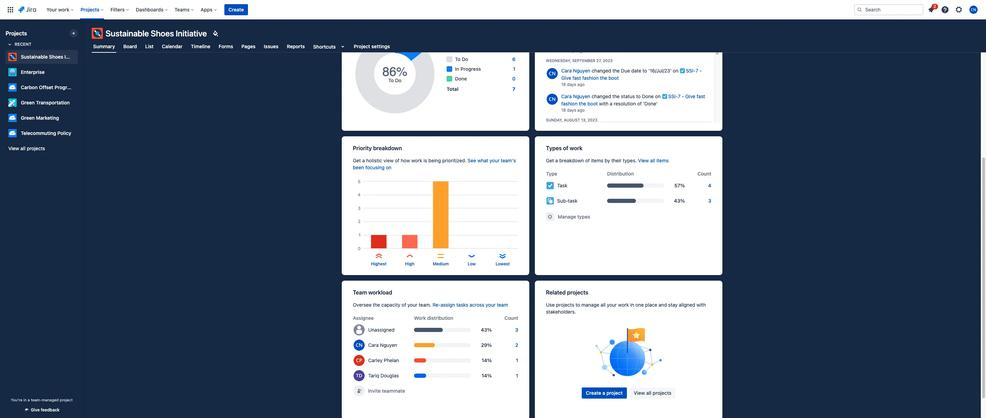Task type: describe. For each thing, give the bounding box(es) containing it.
1 vertical spatial on
[[656, 94, 661, 100]]

0 vertical spatial breakdown
[[373, 145, 402, 152]]

give for changed the status to done on
[[686, 94, 696, 100]]

projects inside 'use projects to manage all your work in one place and stay aligned with stakeholders.'
[[557, 302, 575, 308]]

dashboards button
[[134, 4, 171, 15]]

date
[[632, 68, 642, 74]]

in progress
[[455, 66, 481, 72]]

related
[[546, 290, 566, 296]]

with a resolution of 'done' 18 days ago
[[562, 101, 658, 113]]

team
[[497, 302, 508, 308]]

green marketing
[[21, 115, 59, 121]]

create for create a project
[[586, 391, 602, 397]]

types of work
[[546, 145, 583, 152]]

view all items link
[[639, 158, 669, 164]]

ssi-7 - give fast fashion the boot for changed the due date to '16/jul/23' on
[[562, 68, 702, 81]]

dashboards
[[136, 7, 164, 13]]

to do
[[455, 56, 469, 62]]

% for unassigned
[[488, 327, 492, 333]]

give feedback
[[31, 408, 60, 413]]

teammate
[[382, 389, 405, 395]]

medium link
[[433, 261, 449, 267]]

team workload
[[353, 290, 393, 296]]

unassigned
[[368, 327, 395, 333]]

forms
[[219, 43, 233, 49]]

been
[[353, 165, 364, 171]]

% for carley phelan
[[488, 358, 492, 364]]

your left team
[[486, 302, 496, 308]]

lowest link
[[496, 261, 510, 267]]

related projects
[[546, 290, 589, 296]]

view
[[384, 158, 394, 164]]

the up 13, on the right top
[[579, 101, 587, 107]]

count for types of work
[[698, 171, 712, 177]]

low image
[[468, 252, 476, 261]]

apps button
[[199, 4, 220, 15]]

0 vertical spatial 14
[[562, 48, 566, 53]]

2 vertical spatial view
[[634, 391, 645, 397]]

1 vertical spatial in
[[23, 398, 27, 403]]

14 % for carley phelan
[[482, 358, 492, 364]]

apps
[[201, 7, 213, 13]]

filters button
[[109, 4, 132, 15]]

on inside see what your team's been focusing on
[[386, 165, 392, 171]]

work left 'is'
[[412, 158, 423, 164]]

resolution
[[614, 101, 636, 107]]

1 vertical spatial view
[[639, 158, 649, 164]]

sustainable shoes initiative link
[[6, 50, 84, 64]]

wednesday,
[[546, 58, 572, 63]]

green transportation
[[21, 100, 70, 106]]

your profile and settings image
[[970, 6, 979, 14]]

see what your team's been focusing on link
[[353, 158, 516, 171]]

lowest
[[496, 262, 510, 267]]

transportation
[[36, 100, 70, 106]]

telecommuting
[[21, 130, 56, 136]]

you're in a team-managed project
[[11, 398, 73, 403]]

ago for 18 days ago
[[578, 82, 585, 87]]

0 vertical spatial 1
[[514, 66, 516, 72]]

manage types link
[[542, 212, 595, 223]]

project settings link
[[353, 40, 392, 53]]

list
[[145, 43, 154, 49]]

collapse recent projects image
[[6, 40, 14, 49]]

0 vertical spatial view all projects
[[8, 146, 45, 152]]

2 horizontal spatial on
[[673, 68, 679, 74]]

with inside 'use projects to manage all your work in one place and stay aligned with stakeholders.'
[[697, 302, 706, 308]]

1 link for carley phelan
[[516, 358, 519, 364]]

29 %
[[481, 343, 492, 349]]

medium image
[[437, 252, 445, 261]]

2 inside banner
[[934, 4, 937, 9]]

carbon offset program link
[[6, 81, 75, 95]]

0 vertical spatial sustainable shoes initiative
[[106, 29, 207, 38]]

distribution
[[608, 171, 634, 177]]

0 horizontal spatial sustainable shoes initiative
[[21, 54, 84, 60]]

1 link for tariq douglas
[[516, 373, 519, 379]]

highest image
[[375, 252, 383, 261]]

highest link
[[371, 261, 387, 267]]

days for 18
[[568, 82, 577, 87]]

a for holistic
[[363, 158, 365, 164]]

the up resolution
[[613, 94, 620, 100]]

in
[[455, 66, 460, 72]]

filters
[[111, 7, 125, 13]]

boot for changed the due date to '16/jul/23' on
[[609, 75, 619, 81]]

14 for carley phelan
[[482, 358, 488, 364]]

team-
[[31, 398, 42, 403]]

add to starred image for green marketing
[[76, 114, 84, 122]]

of for resolution
[[638, 101, 642, 107]]

sidebar navigation image
[[76, 28, 91, 42]]

lowest image
[[499, 252, 507, 261]]

add to starred image for carbon offset program
[[76, 83, 84, 92]]

count for team workload
[[505, 316, 519, 322]]

forms link
[[217, 40, 235, 53]]

cara nguyen link for changed the status to done on
[[562, 94, 591, 100]]

a for resolution
[[610, 101, 613, 107]]

2 link
[[516, 343, 519, 349]]

high
[[405, 262, 415, 267]]

to
[[455, 56, 461, 62]]

stay
[[669, 302, 678, 308]]

enterprise link
[[6, 65, 75, 79]]

3 link for sub-task
[[709, 198, 712, 204]]

add to starred image for sustainable shoes initiative
[[76, 53, 84, 61]]

3 for sub-task
[[709, 198, 712, 204]]

1 vertical spatial sustainable
[[21, 54, 48, 60]]

program
[[55, 84, 74, 90]]

2 horizontal spatial to
[[643, 68, 648, 74]]

tariq douglas image
[[354, 371, 365, 382]]

what
[[478, 158, 489, 164]]

cara nguyen image for changed the status to done on
[[547, 68, 558, 79]]

1 vertical spatial project
[[60, 398, 73, 403]]

notifications image
[[928, 6, 936, 14]]

total
[[447, 86, 459, 92]]

13,
[[582, 118, 587, 122]]

and
[[659, 302, 667, 308]]

0 vertical spatial view all projects link
[[6, 143, 78, 155]]

with inside with a resolution of 'done' 18 days ago
[[600, 101, 609, 107]]

settings image
[[956, 6, 964, 14]]

of for breakdown
[[586, 158, 590, 164]]

invite teammate
[[368, 389, 405, 395]]

fashion for changed the status to done on
[[562, 101, 578, 107]]

1 horizontal spatial sustainable
[[106, 29, 149, 38]]

telecommuting policy link
[[6, 127, 75, 140]]

projects inside popup button
[[81, 7, 99, 13]]

1 horizontal spatial view all projects link
[[630, 388, 676, 399]]

57 %
[[675, 183, 686, 189]]

tariq douglas
[[368, 373, 399, 379]]

low
[[468, 262, 476, 267]]

the down 27,
[[600, 75, 608, 81]]

across
[[470, 302, 485, 308]]

18 days ago
[[562, 82, 585, 87]]

fast for changed the due date to '16/jul/23' on
[[573, 75, 581, 81]]

3 for unassigned
[[516, 327, 519, 333]]

0 horizontal spatial 2
[[516, 343, 519, 349]]

'done'
[[644, 101, 658, 107]]

cara nguyen changed the due date to '16/jul/23' on
[[562, 68, 680, 74]]

add to starred image for telecommuting policy
[[76, 129, 84, 138]]

1 horizontal spatial initiative
[[176, 29, 207, 38]]

high link
[[405, 261, 415, 267]]

all inside 'use projects to manage all your work in one place and stay aligned with stakeholders.'
[[601, 302, 606, 308]]

a for breakdown
[[556, 158, 558, 164]]

oversee the capacity of your team. re-assign tasks across your team
[[353, 302, 508, 308]]

unassigned image
[[354, 325, 365, 336]]

create a project button
[[582, 388, 627, 399]]

create project image
[[71, 31, 76, 36]]

workload
[[369, 290, 393, 296]]

to inside 'use projects to manage all your work in one place and stay aligned with stakeholders.'
[[576, 302, 581, 308]]

due
[[622, 68, 631, 74]]

14 % for tariq douglas
[[482, 373, 492, 379]]

sunday, august 13, 2023
[[546, 118, 598, 122]]

focusing
[[366, 165, 385, 171]]

manage
[[558, 214, 577, 220]]

1 vertical spatial initiative
[[64, 54, 84, 60]]

carbon offset program
[[21, 84, 74, 90]]

carley phelan image
[[354, 356, 365, 367]]

project
[[354, 43, 370, 49]]

september
[[573, 58, 596, 63]]

appswitcher icon image
[[6, 6, 15, 14]]

1 vertical spatial to
[[637, 94, 641, 100]]

offset
[[39, 84, 53, 90]]

1 vertical spatial view all projects
[[634, 391, 672, 397]]

14 days ago
[[562, 48, 585, 53]]

4
[[709, 183, 712, 189]]

projects button
[[78, 4, 106, 15]]

recent
[[15, 42, 31, 47]]

use projects to manage all your work in one place and stay aligned with stakeholders.
[[546, 302, 706, 315]]

set background color image
[[211, 29, 220, 38]]

ssi- for changed the due date to '16/jul/23' on
[[687, 68, 696, 74]]

douglas
[[381, 373, 399, 379]]

re-assign tasks across your team link
[[433, 302, 508, 308]]

cara nguyen image for %
[[354, 340, 365, 351]]

cara for cara nguyen
[[368, 343, 379, 349]]

get a holistic view of how work is being prioritized.
[[353, 158, 468, 164]]

prioritized.
[[443, 158, 467, 164]]

ssi- for changed the status to done on
[[669, 94, 678, 100]]

0 vertical spatial 1 link
[[514, 66, 516, 73]]

1 vertical spatial done
[[642, 94, 654, 100]]



Task type: vqa. For each thing, say whether or not it's contained in the screenshot.
Wednesday,
yes



Task type: locate. For each thing, give the bounding box(es) containing it.
1 vertical spatial 2023
[[588, 118, 598, 122]]

0 vertical spatial projects
[[81, 7, 99, 13]]

on down view
[[386, 165, 392, 171]]

a for project
[[603, 391, 606, 397]]

2 ssi-7 - give fast fashion the boot from the top
[[562, 94, 706, 107]]

of left 'done'
[[638, 101, 642, 107]]

changed up with a resolution of 'done' 18 days ago
[[592, 94, 612, 100]]

2 vertical spatial days
[[568, 108, 577, 113]]

0 vertical spatial initiative
[[176, 29, 207, 38]]

items right types.
[[657, 158, 669, 164]]

7 for changed the status to done on
[[678, 94, 681, 100]]

ssi-7 - give fast fashion the boot for changed the status to done on
[[562, 94, 706, 107]]

changed down 27,
[[592, 68, 612, 74]]

medium
[[433, 262, 449, 267]]

breakdown down the types of work
[[560, 158, 584, 164]]

Search field
[[855, 4, 924, 15]]

items left by
[[592, 158, 604, 164]]

1 14 % from the top
[[482, 358, 492, 364]]

0 horizontal spatial shoes
[[49, 54, 63, 60]]

calendar link
[[161, 40, 184, 53]]

sustainable
[[106, 29, 149, 38], [21, 54, 48, 60]]

by
[[605, 158, 611, 164]]

status
[[622, 94, 635, 100]]

1 days from the top
[[568, 48, 577, 53]]

of right the 'capacity'
[[402, 302, 407, 308]]

sustainable shoes initiative up list
[[106, 29, 207, 38]]

nguyen for cara nguyen
[[380, 343, 398, 349]]

tab list
[[88, 40, 983, 53]]

projects up sidebar navigation icon
[[81, 7, 99, 13]]

fast for changed the status to done on
[[697, 94, 706, 100]]

jira image
[[18, 6, 36, 14], [18, 6, 36, 14]]

cara down 18 days ago
[[562, 94, 572, 100]]

cara up carley
[[368, 343, 379, 349]]

one
[[636, 302, 644, 308]]

work right types
[[570, 145, 583, 152]]

being
[[429, 158, 441, 164]]

2 items from the left
[[657, 158, 669, 164]]

shortcuts button
[[312, 40, 348, 53]]

14 for tariq douglas
[[482, 373, 488, 379]]

work
[[414, 316, 426, 322]]

1 items from the left
[[592, 158, 604, 164]]

nguyen up phelan
[[380, 343, 398, 349]]

priority breakdown
[[353, 145, 402, 152]]

0 horizontal spatial 3
[[516, 327, 519, 333]]

43 % for unassigned
[[481, 327, 492, 333]]

ssi-7 - give fast fashion the boot
[[562, 68, 702, 81], [562, 94, 706, 107]]

2 cara nguyen link from the top
[[562, 94, 591, 100]]

0 vertical spatial project
[[607, 391, 623, 397]]

cara nguyen link for changed the due date to '16/jul/23' on
[[562, 68, 591, 74]]

0 vertical spatial green
[[21, 100, 35, 106]]

green up telecommuting
[[21, 115, 35, 121]]

re-
[[433, 302, 441, 308]]

days inside with a resolution of 'done' 18 days ago
[[568, 108, 577, 113]]

% for task
[[681, 183, 686, 189]]

search image
[[858, 7, 863, 13]]

1 vertical spatial projects
[[6, 30, 27, 37]]

help image
[[942, 6, 950, 14]]

1 horizontal spatial sustainable shoes initiative
[[106, 29, 207, 38]]

1 vertical spatial count
[[505, 316, 519, 322]]

teams button
[[173, 4, 197, 15]]

get down types
[[546, 158, 554, 164]]

projects up "recent"
[[6, 30, 27, 37]]

place
[[646, 302, 658, 308]]

get for get a breakdown of items by their types. view all items
[[546, 158, 554, 164]]

1 horizontal spatial done
[[642, 94, 654, 100]]

2 days from the top
[[568, 82, 577, 87]]

tab list containing summary
[[88, 40, 983, 53]]

3 down 4 link at top
[[709, 198, 712, 204]]

days for 14
[[568, 48, 577, 53]]

banner containing your work
[[0, 0, 987, 19]]

3 link down 4 link at top
[[709, 198, 712, 204]]

calendar
[[162, 43, 183, 49]]

your work
[[46, 7, 69, 13]]

work inside your work popup button
[[58, 7, 69, 13]]

projects
[[81, 7, 99, 13], [6, 30, 27, 37]]

to left manage
[[576, 302, 581, 308]]

the left "due" at the right
[[613, 68, 620, 74]]

in right the you're
[[23, 398, 27, 403]]

2 18 from the top
[[562, 108, 566, 113]]

days down wednesday, september 27, 2023
[[568, 82, 577, 87]]

of for capacity
[[402, 302, 407, 308]]

2023 right 13, on the right top
[[588, 118, 598, 122]]

43 % down 57 %
[[675, 198, 686, 204]]

0 horizontal spatial projects
[[6, 30, 27, 37]]

green transportation link
[[6, 96, 75, 110]]

1 horizontal spatial count
[[698, 171, 712, 177]]

items
[[592, 158, 604, 164], [657, 158, 669, 164]]

ago down wednesday, september 27, 2023
[[578, 82, 585, 87]]

1 horizontal spatial projects
[[81, 7, 99, 13]]

type
[[546, 171, 558, 177]]

create a project
[[586, 391, 623, 397]]

2 left help image at right top
[[934, 4, 937, 9]]

0 vertical spatial 3
[[709, 198, 712, 204]]

count down team
[[505, 316, 519, 322]]

add to starred image
[[76, 53, 84, 61], [76, 68, 84, 76], [76, 83, 84, 92], [76, 129, 84, 138]]

banner
[[0, 0, 987, 19]]

of inside with a resolution of 'done' 18 days ago
[[638, 101, 642, 107]]

cara
[[562, 68, 572, 74], [562, 94, 572, 100], [368, 343, 379, 349]]

the down workload
[[373, 302, 380, 308]]

boot down cara nguyen changed the status to done on
[[588, 101, 598, 107]]

ago inside with a resolution of 'done' 18 days ago
[[578, 108, 585, 113]]

on right '16/jul/23'
[[673, 68, 679, 74]]

cara nguyen link
[[562, 68, 591, 74], [562, 94, 591, 100]]

highest
[[371, 262, 387, 267]]

0 vertical spatial done
[[455, 76, 467, 82]]

0 link
[[513, 75, 516, 82]]

18 inside with a resolution of 'done' 18 days ago
[[562, 108, 566, 113]]

1 for carley phelan
[[516, 358, 519, 364]]

sustainable up board
[[106, 29, 149, 38]]

board link
[[122, 40, 138, 53]]

0 vertical spatial changed
[[592, 68, 612, 74]]

0 horizontal spatial get
[[353, 158, 361, 164]]

2 horizontal spatial 7
[[696, 68, 699, 74]]

2 get from the left
[[546, 158, 554, 164]]

changed for status
[[592, 94, 612, 100]]

1 ssi-7 - give fast fashion the boot from the top
[[562, 68, 702, 81]]

cara nguyen link down 18 days ago
[[562, 94, 591, 100]]

2 vertical spatial 7
[[678, 94, 681, 100]]

nguyen down 18 days ago
[[574, 94, 591, 100]]

primary element
[[4, 0, 855, 19]]

project inside button
[[607, 391, 623, 397]]

0 horizontal spatial view all projects link
[[6, 143, 78, 155]]

0 horizontal spatial done
[[455, 76, 467, 82]]

on up 'done'
[[656, 94, 661, 100]]

'16/jul/23'
[[649, 68, 672, 74]]

0 vertical spatial 3 link
[[709, 198, 712, 204]]

view all projects link
[[6, 143, 78, 155], [630, 388, 676, 399]]

0 horizontal spatial with
[[600, 101, 609, 107]]

43 down 57 at top
[[675, 198, 681, 204]]

ssi- down '16/jul/23'
[[669, 94, 678, 100]]

ago up wednesday, september 27, 2023
[[578, 48, 585, 53]]

1 vertical spatial 7
[[513, 86, 516, 92]]

% for tariq douglas
[[488, 373, 492, 379]]

1 cara nguyen link from the top
[[562, 68, 591, 74]]

3 up 2 link
[[516, 327, 519, 333]]

0 vertical spatial 2023
[[603, 58, 613, 63]]

get for get a holistic view of how work is being prioritized.
[[353, 158, 361, 164]]

43 % for sub-task
[[675, 198, 686, 204]]

add to starred image right transportation
[[76, 99, 84, 107]]

do
[[462, 56, 469, 62]]

nguyen down september
[[574, 68, 591, 74]]

carley
[[368, 358, 383, 364]]

1 vertical spatial 3
[[516, 327, 519, 333]]

2 add to starred image from the top
[[76, 68, 84, 76]]

carley phelan
[[368, 358, 399, 364]]

a inside button
[[603, 391, 606, 397]]

pages
[[242, 43, 256, 49]]

nguyen for cara nguyen changed the due date to '16/jul/23' on
[[574, 68, 591, 74]]

1 horizontal spatial 3 link
[[709, 198, 712, 204]]

add to starred image right marketing
[[76, 114, 84, 122]]

managed
[[42, 398, 59, 403]]

1 add to starred image from the top
[[76, 99, 84, 107]]

low link
[[468, 261, 476, 267]]

1 horizontal spatial boot
[[609, 75, 619, 81]]

1 vertical spatial cara nguyen image
[[354, 340, 365, 351]]

oversee
[[353, 302, 372, 308]]

pages link
[[240, 40, 257, 53]]

1 horizontal spatial to
[[637, 94, 641, 100]]

2023 for wednesday, september 27, 2023
[[603, 58, 613, 63]]

18 down the wednesday,
[[562, 82, 566, 87]]

1 vertical spatial nguyen
[[574, 94, 591, 100]]

1 green from the top
[[21, 100, 35, 106]]

2 vertical spatial give
[[31, 408, 40, 413]]

done down 'in' at the top of the page
[[455, 76, 467, 82]]

0 vertical spatial add to starred image
[[76, 99, 84, 107]]

43
[[675, 198, 681, 204], [481, 327, 488, 333]]

telecommuting policy
[[21, 130, 71, 136]]

1 horizontal spatial in
[[631, 302, 635, 308]]

your right manage
[[607, 302, 617, 308]]

boot down cara nguyen changed the due date to '16/jul/23' on
[[609, 75, 619, 81]]

3 add to starred image from the top
[[76, 83, 84, 92]]

days up sunday, august 13, 2023 at the top
[[568, 108, 577, 113]]

2 vertical spatial 14
[[482, 373, 488, 379]]

ago for 14 days ago
[[578, 48, 585, 53]]

0 vertical spatial 2
[[934, 4, 937, 9]]

stakeholders.
[[546, 309, 577, 315]]

1 horizontal spatial breakdown
[[560, 158, 584, 164]]

cara nguyen link down wednesday, september 27, 2023
[[562, 68, 591, 74]]

ssi-7 - give fast fashion the boot link for changed the due date to '16/jul/23' on
[[562, 68, 702, 81]]

count
[[698, 171, 712, 177], [505, 316, 519, 322]]

1 horizontal spatial ssi-
[[687, 68, 696, 74]]

create
[[229, 7, 244, 13], [586, 391, 602, 397]]

work left one
[[619, 302, 629, 308]]

cara nguyen changed the status to done on
[[562, 94, 663, 100]]

cara nguyen image
[[547, 94, 558, 105]]

2 green from the top
[[21, 115, 35, 121]]

0 vertical spatial ssi-
[[687, 68, 696, 74]]

2023 right 27,
[[603, 58, 613, 63]]

give inside button
[[31, 408, 40, 413]]

0 vertical spatial 18
[[562, 82, 566, 87]]

on
[[673, 68, 679, 74], [656, 94, 661, 100], [386, 165, 392, 171]]

0 vertical spatial create
[[229, 7, 244, 13]]

team's
[[501, 158, 516, 164]]

green for green transportation
[[21, 100, 35, 106]]

all
[[20, 146, 25, 152], [651, 158, 656, 164], [601, 302, 606, 308], [647, 391, 652, 397]]

1 vertical spatial view all projects link
[[630, 388, 676, 399]]

ago
[[578, 48, 585, 53], [578, 82, 585, 87], [578, 108, 585, 113]]

of left how
[[395, 158, 400, 164]]

3 days from the top
[[568, 108, 577, 113]]

1 add to starred image from the top
[[76, 53, 84, 61]]

1 horizontal spatial on
[[656, 94, 661, 100]]

1 vertical spatial breakdown
[[560, 158, 584, 164]]

1 horizontal spatial 43
[[675, 198, 681, 204]]

1 horizontal spatial give
[[562, 75, 572, 81]]

3 link for unassigned
[[516, 327, 519, 333]]

shoes up calendar
[[151, 29, 174, 38]]

add to starred image
[[76, 99, 84, 107], [76, 114, 84, 122]]

to
[[643, 68, 648, 74], [637, 94, 641, 100], [576, 302, 581, 308]]

43 % up the 29 %
[[481, 327, 492, 333]]

2 ago from the top
[[578, 82, 585, 87]]

fashion up sunday, august 13, 2023 at the top
[[562, 101, 578, 107]]

3 link up 2 link
[[516, 327, 519, 333]]

% for cara nguyen
[[488, 343, 492, 349]]

in left one
[[631, 302, 635, 308]]

0 horizontal spatial on
[[386, 165, 392, 171]]

green for green marketing
[[21, 115, 35, 121]]

0 horizontal spatial boot
[[588, 101, 598, 107]]

cara for cara nguyen changed the due date to '16/jul/23' on
[[562, 68, 572, 74]]

to right status
[[637, 94, 641, 100]]

invite teammate button
[[350, 386, 410, 397]]

18 up sunday, august 13, 2023 at the top
[[562, 108, 566, 113]]

0 horizontal spatial initiative
[[64, 54, 84, 60]]

18
[[562, 82, 566, 87], [562, 108, 566, 113]]

initiative down create project image at top
[[64, 54, 84, 60]]

2 vertical spatial nguyen
[[380, 343, 398, 349]]

0 horizontal spatial -
[[682, 94, 685, 100]]

cara down the wednesday,
[[562, 68, 572, 74]]

1 vertical spatial -
[[682, 94, 685, 100]]

your inside 'use projects to manage all your work in one place and stay aligned with stakeholders.'
[[607, 302, 617, 308]]

0 horizontal spatial fashion
[[562, 101, 578, 107]]

progress
[[461, 66, 481, 72]]

0 vertical spatial sustainable
[[106, 29, 149, 38]]

get up been
[[353, 158, 361, 164]]

0 horizontal spatial fast
[[573, 75, 581, 81]]

1 horizontal spatial get
[[546, 158, 554, 164]]

7 for changed the due date to '16/jul/23' on
[[696, 68, 699, 74]]

1 horizontal spatial fashion
[[583, 75, 599, 81]]

2 changed from the top
[[592, 94, 612, 100]]

% for sub-task
[[681, 198, 686, 204]]

august
[[564, 118, 581, 122]]

2 add to starred image from the top
[[76, 114, 84, 122]]

initiative up timeline
[[176, 29, 207, 38]]

add to starred image for enterprise
[[76, 68, 84, 76]]

43 up 29
[[481, 327, 488, 333]]

1 horizontal spatial shoes
[[151, 29, 174, 38]]

1 horizontal spatial cara nguyen image
[[547, 68, 558, 79]]

create button
[[225, 4, 248, 15]]

in inside 'use projects to manage all your work in one place and stay aligned with stakeholders.'
[[631, 302, 635, 308]]

of
[[638, 101, 642, 107], [564, 145, 569, 152], [395, 158, 400, 164], [586, 158, 590, 164], [402, 302, 407, 308]]

0 vertical spatial view
[[8, 146, 19, 152]]

1 horizontal spatial items
[[657, 158, 669, 164]]

0 vertical spatial ago
[[578, 48, 585, 53]]

your work button
[[44, 4, 76, 15]]

1 ago from the top
[[578, 48, 585, 53]]

0 vertical spatial give
[[562, 75, 572, 81]]

3 ago from the top
[[578, 108, 585, 113]]

1 horizontal spatial view all projects
[[634, 391, 672, 397]]

assign
[[441, 302, 455, 308]]

cara nguyen image down unassigned icon
[[354, 340, 365, 351]]

sustainable shoes initiative up 'enterprise' link on the top left of page
[[21, 54, 84, 60]]

1 for tariq douglas
[[516, 373, 519, 379]]

2 14 % from the top
[[482, 373, 492, 379]]

see what your team's been focusing on
[[353, 158, 516, 171]]

43 for unassigned
[[481, 327, 488, 333]]

count up "4"
[[698, 171, 712, 177]]

1 vertical spatial fashion
[[562, 101, 578, 107]]

teams
[[175, 7, 190, 13]]

1 vertical spatial create
[[586, 391, 602, 397]]

2023 for sunday, august 13, 2023
[[588, 118, 598, 122]]

fashion up 18 days ago
[[583, 75, 599, 81]]

0 horizontal spatial 43
[[481, 327, 488, 333]]

a
[[610, 101, 613, 107], [363, 158, 365, 164], [556, 158, 558, 164], [603, 391, 606, 397], [28, 398, 30, 403]]

a inside with a resolution of 'done' 18 days ago
[[610, 101, 613, 107]]

changed for due
[[592, 68, 612, 74]]

0 horizontal spatial 2023
[[588, 118, 598, 122]]

high image
[[406, 252, 414, 261]]

0 vertical spatial fast
[[573, 75, 581, 81]]

your
[[490, 158, 500, 164], [408, 302, 418, 308], [486, 302, 496, 308], [607, 302, 617, 308]]

0 vertical spatial with
[[600, 101, 609, 107]]

to right the date
[[643, 68, 648, 74]]

marketing
[[36, 115, 59, 121]]

- for changed the status to done on
[[682, 94, 685, 100]]

ssi- right '16/jul/23'
[[687, 68, 696, 74]]

shoes up 'enterprise' link on the top left of page
[[49, 54, 63, 60]]

with
[[600, 101, 609, 107], [697, 302, 706, 308]]

nguyen
[[574, 68, 591, 74], [574, 94, 591, 100], [380, 343, 398, 349]]

of right types
[[564, 145, 569, 152]]

fashion for changed the due date to '16/jul/23' on
[[583, 75, 599, 81]]

ssi-7 - give fast fashion the boot link for changed the status to done on
[[562, 94, 706, 107]]

0 vertical spatial ssi-7 - give fast fashion the boot link
[[562, 68, 702, 81]]

shoes inside the "sustainable shoes initiative" link
[[49, 54, 63, 60]]

-
[[700, 68, 702, 74], [682, 94, 685, 100]]

invite
[[368, 389, 381, 395]]

give for changed the due date to '16/jul/23' on
[[562, 75, 572, 81]]

2 vertical spatial to
[[576, 302, 581, 308]]

1 get from the left
[[353, 158, 361, 164]]

done
[[455, 76, 467, 82], [642, 94, 654, 100]]

0 vertical spatial 43 %
[[675, 198, 686, 204]]

1 horizontal spatial 2
[[934, 4, 937, 9]]

14
[[562, 48, 566, 53], [482, 358, 488, 364], [482, 373, 488, 379]]

see
[[468, 158, 477, 164]]

1 ssi-7 - give fast fashion the boot link from the top
[[562, 68, 702, 81]]

1 horizontal spatial fast
[[697, 94, 706, 100]]

1 horizontal spatial project
[[607, 391, 623, 397]]

1 vertical spatial sustainable shoes initiative
[[21, 54, 84, 60]]

work inside 'use projects to manage all your work in one place and stay aligned with stakeholders.'
[[619, 302, 629, 308]]

enterprise
[[21, 69, 45, 75]]

priority
[[353, 145, 372, 152]]

0 vertical spatial cara
[[562, 68, 572, 74]]

1 horizontal spatial with
[[697, 302, 706, 308]]

your right what
[[490, 158, 500, 164]]

aligned
[[679, 302, 696, 308]]

1 18 from the top
[[562, 82, 566, 87]]

projects
[[27, 146, 45, 152], [568, 290, 589, 296], [557, 302, 575, 308], [653, 391, 672, 397]]

create inside button
[[229, 7, 244, 13]]

nguyen for cara nguyen changed the status to done on
[[574, 94, 591, 100]]

sustainable up enterprise
[[21, 54, 48, 60]]

with down cara nguyen changed the status to done on
[[600, 101, 609, 107]]

1 horizontal spatial 7
[[678, 94, 681, 100]]

of left by
[[586, 158, 590, 164]]

2 vertical spatial 1 link
[[516, 373, 519, 379]]

- for changed the due date to '16/jul/23' on
[[700, 68, 702, 74]]

1 vertical spatial boot
[[588, 101, 598, 107]]

boot for changed the status to done on
[[588, 101, 598, 107]]

tariq
[[368, 373, 380, 379]]

work right your
[[58, 7, 69, 13]]

with right 'aligned'
[[697, 302, 706, 308]]

days up wednesday, september 27, 2023
[[568, 48, 577, 53]]

0 vertical spatial -
[[700, 68, 702, 74]]

cara nguyen image down the wednesday,
[[547, 68, 558, 79]]

2 right the 29 %
[[516, 343, 519, 349]]

2 ssi-7 - give fast fashion the boot link from the top
[[562, 94, 706, 107]]

get a breakdown of items by their types. view all items
[[546, 158, 669, 164]]

1 changed from the top
[[592, 68, 612, 74]]

done up 'done'
[[642, 94, 654, 100]]

1 horizontal spatial 2023
[[603, 58, 613, 63]]

holistic
[[366, 158, 382, 164]]

4 add to starred image from the top
[[76, 129, 84, 138]]

1 vertical spatial add to starred image
[[76, 114, 84, 122]]

team.
[[419, 302, 432, 308]]

cara nguyen image
[[547, 68, 558, 79], [354, 340, 365, 351]]

create for create
[[229, 7, 244, 13]]

create inside button
[[586, 391, 602, 397]]

changed
[[592, 68, 612, 74], [592, 94, 612, 100]]

cara nguyen
[[368, 343, 398, 349]]

their
[[612, 158, 622, 164]]

add to starred image for green transportation
[[76, 99, 84, 107]]

green down carbon
[[21, 100, 35, 106]]

assignee
[[353, 316, 374, 322]]

ago up 13, on the right top
[[578, 108, 585, 113]]

your inside see what your team's been focusing on
[[490, 158, 500, 164]]

cara for cara nguyen changed the status to done on
[[562, 94, 572, 100]]

43 for sub-task
[[675, 198, 681, 204]]

1 vertical spatial 18
[[562, 108, 566, 113]]

2 vertical spatial 1
[[516, 373, 519, 379]]

your left team.
[[408, 302, 418, 308]]

breakdown up view
[[373, 145, 402, 152]]

1 vertical spatial 43
[[481, 327, 488, 333]]

0 vertical spatial on
[[673, 68, 679, 74]]



